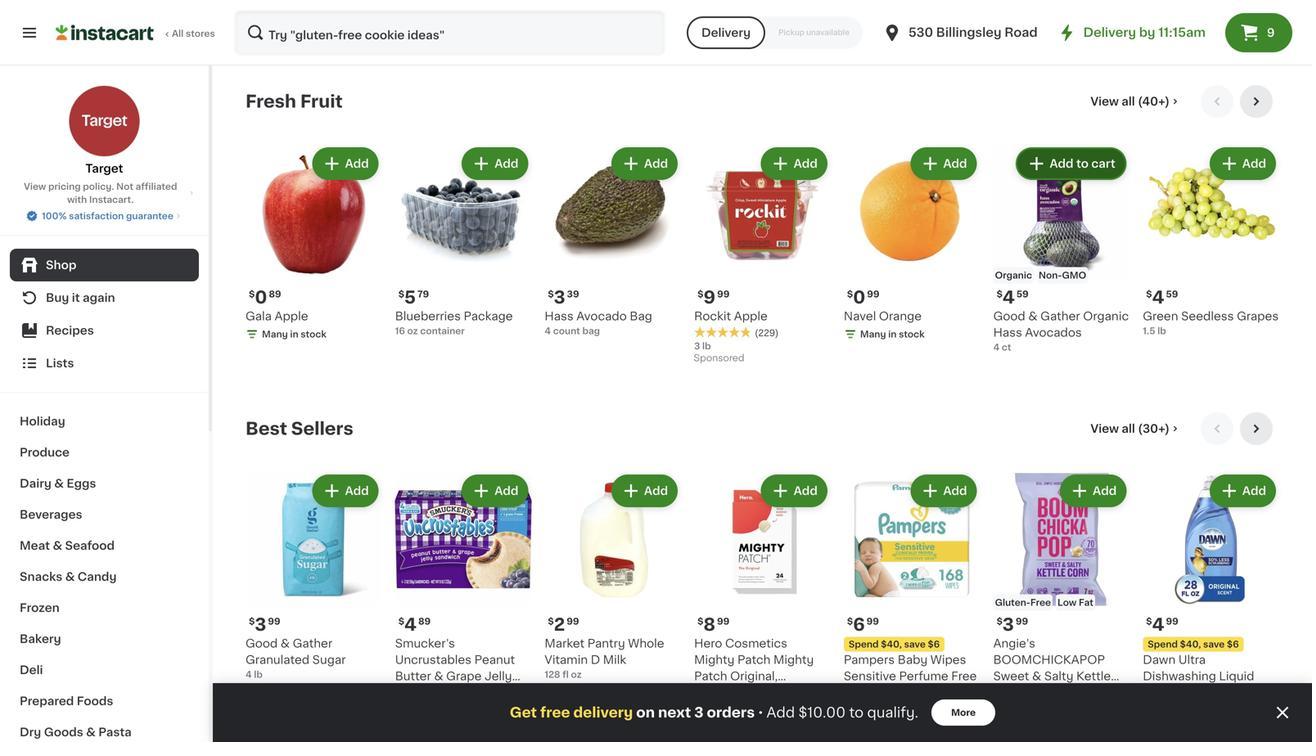 Task type: describe. For each thing, give the bounding box(es) containing it.
3 up angie's
[[1003, 617, 1014, 634]]

gather for 4
[[1041, 311, 1080, 322]]

shop
[[46, 260, 76, 271]]

navel orange
[[844, 311, 922, 322]]

$ for navel orange add button
[[847, 290, 853, 299]]

fat
[[1079, 599, 1094, 608]]

scent
[[1143, 704, 1177, 715]]

oz inside angie's boomchickapop sweet & salty kettle corn popcorn 7 oz
[[1001, 702, 1012, 711]]

instacart logo image
[[56, 23, 154, 43]]

salty
[[1044, 671, 1074, 683]]

baby
[[898, 655, 928, 666]]

add button for hass avocado bag
[[613, 149, 676, 178]]

with
[[67, 195, 87, 204]]

buy it again
[[46, 292, 115, 304]]

lists
[[46, 358, 74, 369]]

prepared foods
[[20, 696, 113, 707]]

main content containing fresh fruit
[[213, 65, 1312, 743]]

99 inside $ 9 99
[[717, 290, 730, 299]]

spend for 4
[[1148, 640, 1178, 649]]

billingsley
[[936, 27, 1002, 38]]

orders
[[707, 706, 755, 720]]

& inside smucker's uncrustables peanut butter & grape jelly sandwich
[[434, 671, 443, 683]]

99 inside $ 0 99
[[867, 290, 880, 299]]

& inside 'link'
[[54, 478, 64, 490]]

0 vertical spatial patch
[[738, 655, 771, 666]]

4 up green
[[1152, 289, 1165, 306]]

add for market pantry whole vitamin d milk
[[644, 485, 668, 497]]

bakery link
[[10, 624, 199, 655]]

$6 for 4
[[1227, 640, 1239, 649]]

peanut
[[474, 655, 515, 666]]

89 for 0
[[269, 290, 281, 299]]

item carousel region containing fresh fruit
[[246, 85, 1280, 400]]

produce link
[[10, 437, 199, 468]]

apple for 0
[[275, 311, 308, 322]]

acne
[[771, 687, 801, 699]]

add button for market pantry whole vitamin d milk
[[613, 476, 676, 506]]

pampers baby wipes sensitive perfume free 2x pop-top packs
[[844, 655, 977, 699]]

530 billingsley road
[[909, 27, 1038, 38]]

dawn
[[1143, 655, 1176, 666]]

$ 0 99
[[847, 289, 880, 306]]

product group containing 5
[[395, 144, 532, 338]]

green seedless grapes 1.5 lb
[[1143, 311, 1279, 336]]

seedless
[[1181, 311, 1234, 322]]

boomchickapop
[[994, 655, 1105, 666]]

count
[[553, 327, 580, 336]]

4 inside good & gather granulated sugar 4 lb
[[246, 671, 252, 680]]

fruit
[[300, 93, 343, 110]]

$6 for 6
[[928, 640, 940, 649]]

hydrocolloid
[[694, 687, 768, 699]]

rockit
[[694, 311, 731, 322]]

options for 24ct • 3 options
[[732, 702, 767, 711]]

3 lb
[[694, 342, 711, 351]]

& left candy
[[65, 571, 75, 583]]

1 mighty from the left
[[694, 655, 735, 666]]

add button for smucker's uncrustables peanut butter & grape jelly sandwich
[[464, 476, 527, 506]]

organic inside "good & gather organic hass avocados 4 ct"
[[1083, 311, 1129, 322]]

meat & seafood
[[20, 540, 115, 552]]

by
[[1139, 27, 1156, 38]]

$ inside $ 4 99
[[1146, 617, 1152, 626]]

lb inside green seedless grapes 1.5 lb
[[1158, 327, 1166, 336]]

4 down organic non-gmo
[[1003, 289, 1015, 306]]

24ct • 3 options
[[694, 702, 767, 711]]

many for gala
[[262, 330, 288, 339]]

& left pasta at bottom left
[[86, 727, 96, 738]]

99 inside $ 4 99
[[1166, 617, 1179, 626]]

granulated
[[246, 655, 310, 666]]

4 up "dawn"
[[1152, 617, 1165, 634]]

add to cart button
[[1014, 149, 1125, 178]]

89 for 4
[[418, 617, 431, 626]]

add for gala apple
[[345, 158, 369, 169]]

16
[[395, 327, 405, 336]]

frozen link
[[10, 593, 199, 624]]

oz inside market pantry whole vitamin d milk 128 fl oz
[[571, 671, 582, 680]]

pimple
[[694, 704, 734, 715]]

orange
[[879, 311, 922, 322]]

liquid
[[1219, 671, 1255, 683]]

service type group
[[687, 16, 863, 49]]

(30+)
[[1138, 423, 1170, 435]]

bakery
[[20, 634, 61, 645]]

vitamin
[[545, 655, 588, 666]]

(229)
[[755, 329, 779, 338]]

$ for add button related to angie's boomchickapop sweet & salty kettle corn popcorn
[[997, 617, 1003, 626]]

delivery for delivery
[[702, 27, 751, 38]]

99 up 'granulated'
[[268, 617, 280, 626]]

save for 4
[[1203, 640, 1225, 649]]

packs
[[913, 687, 947, 699]]

delivery
[[573, 706, 633, 720]]

organic non-gmo
[[995, 271, 1087, 280]]

options for 168 • 10 options
[[881, 719, 916, 728]]

stores
[[186, 29, 215, 38]]

add for angie's boomchickapop sweet & salty kettle corn popcorn
[[1093, 485, 1117, 497]]

59 for good
[[1017, 290, 1029, 299]]

$ inside the $ 8 99
[[698, 617, 704, 626]]

many in stock for orange
[[860, 330, 925, 339]]

$ 8 99
[[698, 617, 730, 634]]

get
[[510, 706, 537, 720]]

add button for dawn ultra dishwashing liquid dish soap, original scent
[[1211, 476, 1275, 506]]

prepared foods link
[[10, 686, 199, 717]]

buy it again link
[[10, 282, 199, 314]]

meat & seafood link
[[10, 530, 199, 562]]

avocado
[[577, 311, 627, 322]]

good & gather granulated sugar 4 lb
[[246, 638, 346, 680]]

$ 4 59 for green
[[1146, 289, 1178, 306]]

treatment tracker modal dialog
[[213, 684, 1312, 743]]

all for spend $40, save $6
[[1122, 423, 1135, 435]]

delivery for delivery by 11:15am
[[1084, 27, 1136, 38]]

soap,
[[1172, 687, 1204, 699]]

add button for navel orange
[[912, 149, 976, 178]]

many for navel
[[860, 330, 886, 339]]

holiday link
[[10, 406, 199, 437]]

dish
[[1143, 687, 1169, 699]]

milk
[[603, 655, 626, 666]]

more
[[951, 709, 976, 718]]

in for orange
[[888, 330, 897, 339]]

hero cosmetics mighty patch mighty patch original, hydrocolloid acne pimple patch
[[694, 638, 814, 715]]

policy.
[[83, 182, 114, 191]]

$40, for 4
[[1180, 640, 1201, 649]]

3 down hydrocolloid on the bottom right
[[724, 702, 730, 711]]

goods
[[44, 727, 83, 738]]

popcorn
[[1025, 687, 1073, 699]]

market pantry whole vitamin d milk 128 fl oz
[[545, 638, 664, 680]]

qualify.
[[867, 706, 919, 720]]

$ inside $ 9 99
[[698, 290, 704, 299]]

whole
[[628, 638, 664, 650]]

11:15am
[[1159, 27, 1206, 38]]

hass inside "good & gather organic hass avocados 4 ct"
[[994, 327, 1022, 339]]

beverages
[[20, 509, 82, 521]]

2 mighty from the left
[[774, 655, 814, 666]]

all for 4
[[1122, 96, 1135, 107]]

$ for add to cart button in the right of the page
[[997, 290, 1003, 299]]

99 inside $ 2 99
[[567, 617, 579, 626]]

affiliated
[[136, 182, 177, 191]]

more button
[[932, 700, 996, 726]]

product group containing 2
[[545, 472, 681, 701]]

(16k)
[[905, 705, 928, 714]]

$ for good & gather granulated sugar's add button
[[249, 617, 255, 626]]

$ 4 59 for good
[[997, 289, 1029, 306]]

$ 3 39
[[548, 289, 579, 306]]

perfume
[[899, 671, 949, 683]]

view all (40+)
[[1091, 96, 1170, 107]]

79
[[418, 290, 429, 299]]

add for green seedless grapes
[[1243, 158, 1266, 169]]

add for pampers baby wipes sensitive perfume free 2x pop-top packs
[[943, 485, 967, 497]]

add button for angie's boomchickapop sweet & salty kettle corn popcorn
[[1062, 476, 1125, 506]]

& inside "good & gather organic hass avocados 4 ct"
[[1029, 311, 1038, 322]]

spend $40, save $6 for 6
[[849, 640, 940, 649]]

beverages link
[[10, 499, 199, 530]]

& inside good & gather granulated sugar 4 lb
[[281, 638, 290, 650]]

snacks & candy
[[20, 571, 117, 583]]

& inside angie's boomchickapop sweet & salty kettle corn popcorn 7 oz
[[1032, 671, 1042, 683]]

delivery button
[[687, 16, 766, 49]]

low
[[1058, 599, 1077, 608]]

3 down the rockit
[[694, 342, 700, 351]]

apple for 9
[[734, 311, 768, 322]]

lb inside good & gather granulated sugar 4 lb
[[254, 671, 263, 680]]

good & gather organic hass avocados 4 ct
[[994, 311, 1129, 352]]

item carousel region containing best sellers
[[246, 413, 1280, 743]]

4 inside "good & gather organic hass avocados 4 ct"
[[994, 343, 1000, 352]]

add button for green seedless grapes
[[1211, 149, 1275, 178]]

gluten-free low fat
[[995, 599, 1094, 608]]

grape
[[446, 671, 482, 683]]

fresh fruit
[[246, 93, 343, 110]]

Search field
[[236, 11, 664, 54]]

0 vertical spatial organic
[[995, 271, 1032, 280]]

product group containing 8
[[694, 472, 831, 728]]

foods
[[77, 696, 113, 707]]

$ for hass avocado bag's add button
[[548, 290, 554, 299]]

& right meat
[[53, 540, 62, 552]]



Task type: locate. For each thing, give the bounding box(es) containing it.
gather inside good & gather granulated sugar 4 lb
[[293, 638, 332, 650]]

many in stock for apple
[[262, 330, 327, 339]]

0 horizontal spatial stock
[[301, 330, 327, 339]]

good up ct
[[994, 311, 1026, 322]]

99
[[717, 290, 730, 299], [867, 290, 880, 299], [268, 617, 280, 626], [717, 617, 730, 626], [1016, 617, 1028, 626], [567, 617, 579, 626], [867, 617, 879, 626], [1166, 617, 1179, 626]]

2 $ 4 59 from the left
[[1146, 289, 1178, 306]]

gather inside "good & gather organic hass avocados 4 ct"
[[1041, 311, 1080, 322]]

2 spend $40, save $6 from the left
[[1148, 640, 1239, 649]]

apple inside product group
[[734, 311, 768, 322]]

2 vertical spatial patch
[[737, 704, 770, 715]]

• for 168
[[862, 719, 866, 728]]

& left eggs
[[54, 478, 64, 490]]

gather up sugar at left
[[293, 638, 332, 650]]

many in stock down orange
[[860, 330, 925, 339]]

1 horizontal spatial 9
[[1267, 27, 1275, 38]]

all inside popup button
[[1122, 423, 1135, 435]]

• inside the "get free delivery on next 3 orders • add $10.00 to qualify."
[[758, 706, 763, 719]]

1 horizontal spatial mighty
[[774, 655, 814, 666]]

$ up "dawn"
[[1146, 617, 1152, 626]]

spend $40, save $6 for 4
[[1148, 640, 1239, 649]]

many down gala apple at the left top of the page
[[262, 330, 288, 339]]

99 up the navel orange
[[867, 290, 880, 299]]

89 up gala apple at the left top of the page
[[269, 290, 281, 299]]

1 vertical spatial options
[[881, 719, 916, 728]]

1 horizontal spatial many in stock
[[860, 330, 925, 339]]

1 $40, from the left
[[881, 640, 902, 649]]

$6 up liquid
[[1227, 640, 1239, 649]]

all left the "(40+)"
[[1122, 96, 1135, 107]]

in down gala apple at the left top of the page
[[290, 330, 298, 339]]

all inside popup button
[[1122, 96, 1135, 107]]

1 horizontal spatial oz
[[571, 671, 582, 680]]

0 horizontal spatial lb
[[254, 671, 263, 680]]

0 vertical spatial item carousel region
[[246, 85, 1280, 400]]

0 vertical spatial good
[[994, 311, 1026, 322]]

& up 'granulated'
[[281, 638, 290, 650]]

168
[[844, 719, 860, 728]]

product group containing 9
[[694, 144, 831, 368]]

2 horizontal spatial oz
[[1001, 702, 1012, 711]]

1 many from the left
[[262, 330, 288, 339]]

& up avocados
[[1029, 311, 1038, 322]]

1 in from the left
[[290, 330, 298, 339]]

99 down gluten-
[[1016, 617, 1028, 626]]

0 horizontal spatial 0
[[255, 289, 267, 306]]

& up popcorn
[[1032, 671, 1042, 683]]

99 right 8
[[717, 617, 730, 626]]

kettle
[[1077, 671, 1111, 683]]

sponsored badge image down the 24ct • 3 options
[[694, 714, 744, 724]]

★★★★★
[[694, 327, 752, 338], [694, 327, 752, 338], [844, 703, 901, 715], [844, 703, 901, 715]]

9 button
[[1226, 13, 1293, 52]]

again
[[83, 292, 115, 304]]

$ for add button associated with market pantry whole vitamin d milk
[[548, 617, 554, 626]]

1 $6 from the left
[[928, 640, 940, 649]]

market
[[545, 638, 585, 650]]

green
[[1143, 311, 1179, 322]]

89 inside $ 4 89
[[418, 617, 431, 626]]

1 apple from the left
[[275, 311, 308, 322]]

$ inside $ 4 89
[[398, 617, 404, 626]]

original,
[[730, 671, 778, 683]]

$ left 39 at the top left
[[548, 290, 554, 299]]

3 right next
[[694, 706, 704, 720]]

2 $40, from the left
[[1180, 640, 1201, 649]]

$ inside $ 0 89
[[249, 290, 255, 299]]

recipes link
[[10, 314, 199, 347]]

1 vertical spatial good
[[246, 638, 278, 650]]

gmo
[[1062, 271, 1087, 280]]

many
[[262, 330, 288, 339], [860, 330, 886, 339]]

$ 3 99 up angie's
[[997, 617, 1028, 634]]

99 right 2
[[567, 617, 579, 626]]

2 stock from the left
[[899, 330, 925, 339]]

uncrustables
[[395, 655, 472, 666]]

lb down 'granulated'
[[254, 671, 263, 680]]

0 vertical spatial view
[[1091, 96, 1119, 107]]

hass up count
[[545, 311, 574, 322]]

1 horizontal spatial hass
[[994, 327, 1022, 339]]

59 up green
[[1166, 290, 1178, 299]]

sponsored badge image down 3 lb
[[694, 354, 744, 364]]

organic down gmo
[[1083, 311, 1129, 322]]

view inside popup button
[[1091, 423, 1119, 435]]

0 horizontal spatial spend $40, save $6
[[849, 640, 940, 649]]

9 inside button
[[1267, 27, 1275, 38]]

to inside button
[[1075, 158, 1087, 169]]

2
[[554, 617, 565, 634]]

0 vertical spatial 89
[[269, 290, 281, 299]]

4 inside hass avocado bag 4 count bag
[[545, 327, 551, 336]]

2 save from the left
[[1203, 640, 1225, 649]]

gather up avocados
[[1041, 311, 1080, 322]]

add button for gala apple
[[314, 149, 377, 178]]

lb down the rockit
[[702, 342, 711, 351]]

0 up gala
[[255, 289, 267, 306]]

$ up smucker's
[[398, 617, 404, 626]]

1 vertical spatial organic
[[1083, 311, 1129, 322]]

$6 up wipes
[[928, 640, 940, 649]]

container
[[420, 327, 465, 336]]

in down orange
[[888, 330, 897, 339]]

product group
[[246, 144, 382, 344], [395, 144, 532, 338], [545, 144, 681, 338], [694, 144, 831, 368], [844, 144, 980, 344], [994, 144, 1130, 354], [1143, 144, 1280, 338], [246, 472, 382, 701], [395, 472, 532, 733], [545, 472, 681, 701], [694, 472, 831, 728], [844, 472, 980, 743], [994, 472, 1130, 733], [1143, 472, 1280, 743]]

add for blueberries package
[[495, 158, 519, 169]]

0 for navel
[[853, 289, 866, 306]]

spend up pampers
[[849, 640, 879, 649]]

1 spend from the left
[[849, 640, 879, 649]]

gather for 3
[[293, 638, 332, 650]]

$10.00
[[799, 706, 846, 720]]

add button for blueberries package
[[464, 149, 527, 178]]

all stores link
[[56, 10, 216, 56]]

view inside view pricing policy. not affiliated with instacart.
[[24, 182, 46, 191]]

0 vertical spatial all
[[1122, 96, 1135, 107]]

100% satisfaction guarantee
[[42, 212, 173, 221]]

delivery by 11:15am link
[[1057, 23, 1206, 43]]

deli
[[20, 665, 43, 676]]

stock down orange
[[899, 330, 925, 339]]

1 vertical spatial free
[[952, 671, 977, 683]]

2 in from the left
[[888, 330, 897, 339]]

1 horizontal spatial $40,
[[1180, 640, 1201, 649]]

4 left count
[[545, 327, 551, 336]]

view left '(30+)'
[[1091, 423, 1119, 435]]

1 all from the top
[[1122, 96, 1135, 107]]

1 $ 3 99 from the left
[[249, 617, 280, 634]]

in for apple
[[290, 330, 298, 339]]

1 horizontal spatial $ 4 59
[[1146, 289, 1178, 306]]

view for best sellers
[[1091, 423, 1119, 435]]

1 vertical spatial oz
[[571, 671, 582, 680]]

save up the baby
[[904, 640, 926, 649]]

0 vertical spatial oz
[[407, 327, 418, 336]]

1 horizontal spatial spend $40, save $6
[[1148, 640, 1239, 649]]

$40, up the ultra
[[1180, 640, 1201, 649]]

add for good & gather granulated sugar
[[345, 485, 369, 497]]

bag
[[582, 327, 600, 336]]

$40, up the baby
[[881, 640, 902, 649]]

• right 24ct
[[718, 702, 722, 711]]

0 vertical spatial lb
[[1158, 327, 1166, 336]]

99 right 6 at the bottom of page
[[867, 617, 879, 626]]

target
[[85, 163, 123, 174]]

recipes
[[46, 325, 94, 336]]

$ up pampers
[[847, 617, 853, 626]]

good for 4
[[994, 311, 1026, 322]]

0 horizontal spatial free
[[952, 671, 977, 683]]

89 up smucker's
[[418, 617, 431, 626]]

good inside "good & gather organic hass avocados 4 ct"
[[994, 311, 1026, 322]]

1 vertical spatial hass
[[994, 327, 1022, 339]]

sponsored badge image
[[694, 354, 744, 364], [694, 714, 744, 724]]

1 stock from the left
[[301, 330, 327, 339]]

$ 3 99 up 'granulated'
[[249, 617, 280, 634]]

original
[[1207, 687, 1252, 699]]

$ for gala apple's add button
[[249, 290, 255, 299]]

stock down gala apple at the left top of the page
[[301, 330, 327, 339]]

0 horizontal spatial good
[[246, 638, 278, 650]]

patch
[[738, 655, 771, 666], [694, 671, 727, 683], [737, 704, 770, 715]]

butter
[[395, 671, 431, 683]]

0 for gala
[[255, 289, 267, 306]]

pop-
[[862, 687, 889, 699]]

patch up the original, at the right
[[738, 655, 771, 666]]

0 horizontal spatial $6
[[928, 640, 940, 649]]

$ 2 99
[[548, 617, 579, 634]]

options
[[732, 702, 767, 711], [881, 719, 916, 728]]

1 0 from the left
[[255, 289, 267, 306]]

0 horizontal spatial many
[[262, 330, 288, 339]]

free down wipes
[[952, 671, 977, 683]]

$ inside $ 5 79
[[398, 290, 404, 299]]

view
[[1091, 96, 1119, 107], [24, 182, 46, 191], [1091, 423, 1119, 435]]

0 horizontal spatial 59
[[1017, 290, 1029, 299]]

dishwashing
[[1143, 671, 1216, 683]]

lb inside product group
[[702, 342, 711, 351]]

grapes
[[1237, 311, 1279, 322]]

59 for green
[[1166, 290, 1178, 299]]

all left '(30+)'
[[1122, 423, 1135, 435]]

1 horizontal spatial organic
[[1083, 311, 1129, 322]]

2 59 from the left
[[1166, 290, 1178, 299]]

99 inside $ 6 99
[[867, 617, 879, 626]]

$40, for 6
[[881, 640, 902, 649]]

1 horizontal spatial $ 3 99
[[997, 617, 1028, 634]]

view pricing policy. not affiliated with instacart. link
[[13, 180, 196, 206]]

$ 4 89
[[398, 617, 431, 634]]

1 horizontal spatial lb
[[702, 342, 711, 351]]

99 inside the $ 8 99
[[717, 617, 730, 626]]

delivery inside button
[[702, 27, 751, 38]]

add for dawn ultra dishwashing liquid dish soap, original scent
[[1243, 485, 1266, 497]]

gala
[[246, 311, 272, 322]]

0 vertical spatial options
[[732, 702, 767, 711]]

next
[[658, 706, 691, 720]]

1 horizontal spatial in
[[888, 330, 897, 339]]

1 horizontal spatial save
[[1203, 640, 1225, 649]]

rockit apple
[[694, 311, 768, 322]]

$ inside $ 0 99
[[847, 290, 853, 299]]

satisfaction
[[69, 212, 124, 221]]

0 horizontal spatial apple
[[275, 311, 308, 322]]

sellers
[[291, 420, 353, 438]]

many down the navel orange
[[860, 330, 886, 339]]

$ down gluten-
[[997, 617, 1003, 626]]

$ left 79
[[398, 290, 404, 299]]

0 horizontal spatial in
[[290, 330, 298, 339]]

2 spend from the left
[[1148, 640, 1178, 649]]

add inside treatment tracker modal dialog
[[767, 706, 795, 720]]

0 vertical spatial hass
[[545, 311, 574, 322]]

100% satisfaction guarantee button
[[25, 206, 183, 223]]

oz inside blueberries package 16 oz container
[[407, 327, 418, 336]]

$ up the hero
[[698, 617, 704, 626]]

good for 3
[[246, 638, 278, 650]]

view for fresh fruit
[[1091, 96, 1119, 107]]

0
[[255, 289, 267, 306], [853, 289, 866, 306]]

patch up hydrocolloid on the bottom right
[[694, 671, 727, 683]]

39
[[567, 290, 579, 299]]

lb right 1.5
[[1158, 327, 1166, 336]]

1 59 from the left
[[1017, 290, 1029, 299]]

spend for 6
[[849, 640, 879, 649]]

non-
[[1039, 271, 1062, 280]]

good inside good & gather granulated sugar 4 lb
[[246, 638, 278, 650]]

$6 inside product group
[[928, 640, 940, 649]]

sugar
[[312, 655, 346, 666]]

1 horizontal spatial good
[[994, 311, 1026, 322]]

stock for apple
[[301, 330, 327, 339]]

0 horizontal spatial hass
[[545, 311, 574, 322]]

guarantee
[[126, 212, 173, 221]]

0 horizontal spatial $ 4 59
[[997, 289, 1029, 306]]

99 up "dawn"
[[1166, 617, 1179, 626]]

$ down organic non-gmo
[[997, 290, 1003, 299]]

2 $ 3 99 from the left
[[997, 617, 1028, 634]]

$ 3 99 for angie's boomchickapop sweet & salty kettle corn popcorn
[[997, 617, 1028, 634]]

3 inside treatment tracker modal dialog
[[694, 706, 704, 720]]

spend up "dawn"
[[1148, 640, 1178, 649]]

gather
[[1041, 311, 1080, 322], [293, 638, 332, 650]]

dawn ultra dishwashing liquid dish soap, original scent
[[1143, 655, 1255, 715]]

$ 6 99
[[847, 617, 879, 634]]

0 vertical spatial gather
[[1041, 311, 1080, 322]]

$ up the rockit
[[698, 290, 704, 299]]

0 horizontal spatial spend
[[849, 640, 879, 649]]

$ for add button related to smucker's uncrustables peanut butter & grape jelly sandwich
[[398, 617, 404, 626]]

1 horizontal spatial 59
[[1166, 290, 1178, 299]]

0 horizontal spatial gather
[[293, 638, 332, 650]]

1 item carousel region from the top
[[246, 85, 1280, 400]]

all
[[172, 29, 184, 38]]

2 vertical spatial oz
[[1001, 702, 1012, 711]]

0 vertical spatial 9
[[1267, 27, 1275, 38]]

0 horizontal spatial organic
[[995, 271, 1032, 280]]

$ inside $ 6 99
[[847, 617, 853, 626]]

patch down hydrocolloid on the bottom right
[[737, 704, 770, 715]]

1 horizontal spatial free
[[1031, 599, 1051, 608]]

hass inside hass avocado bag 4 count bag
[[545, 311, 574, 322]]

add button for pampers baby wipes sensitive perfume free 2x pop-top packs
[[912, 476, 976, 506]]

$ 3 99 for good & gather granulated sugar
[[249, 617, 280, 634]]

1 horizontal spatial •
[[758, 706, 763, 719]]

3 left 39 at the top left
[[554, 289, 565, 306]]

target logo image
[[68, 85, 140, 157]]

organic
[[995, 271, 1032, 280], [1083, 311, 1129, 322]]

$ up navel on the right top of page
[[847, 290, 853, 299]]

free left low
[[1031, 599, 1051, 608]]

$ inside $ 3 39
[[548, 290, 554, 299]]

• right "orders"
[[758, 706, 763, 719]]

89 inside $ 0 89
[[269, 290, 281, 299]]

3 up 'granulated'
[[255, 617, 266, 634]]

mighty up acne
[[774, 655, 814, 666]]

add button for good & gather granulated sugar
[[314, 476, 377, 506]]

dry
[[20, 727, 41, 738]]

pantry
[[588, 638, 625, 650]]

add for navel orange
[[943, 158, 967, 169]]

0 horizontal spatial $40,
[[881, 640, 902, 649]]

apple down $ 0 89
[[275, 311, 308, 322]]

3
[[554, 289, 565, 306], [694, 342, 700, 351], [255, 617, 266, 634], [1003, 617, 1014, 634], [724, 702, 730, 711], [694, 706, 704, 720]]

59 down organic non-gmo
[[1017, 290, 1029, 299]]

0 vertical spatial free
[[1031, 599, 1051, 608]]

1 vertical spatial sponsored badge image
[[694, 714, 744, 724]]

many in stock down gala apple at the left top of the page
[[262, 330, 327, 339]]

2 horizontal spatial lb
[[1158, 327, 1166, 336]]

0 up navel on the right top of page
[[853, 289, 866, 306]]

0 horizontal spatial options
[[732, 702, 767, 711]]

free
[[540, 706, 570, 720]]

1 horizontal spatial spend
[[1148, 640, 1178, 649]]

sponsored badge image for 9
[[694, 354, 744, 364]]

1 horizontal spatial $6
[[1227, 640, 1239, 649]]

0 horizontal spatial •
[[718, 702, 722, 711]]

1 vertical spatial 89
[[418, 617, 431, 626]]

add for smucker's uncrustables peanut butter & grape jelly sandwich
[[495, 485, 519, 497]]

pampers
[[844, 655, 895, 666]]

1 vertical spatial patch
[[694, 671, 727, 683]]

1 vertical spatial gather
[[293, 638, 332, 650]]

not
[[116, 182, 133, 191]]

to inside treatment tracker modal dialog
[[849, 706, 864, 720]]

1 vertical spatial 9
[[704, 289, 716, 306]]

$ for blueberries package add button
[[398, 290, 404, 299]]

oz right "fl"
[[571, 671, 582, 680]]

1 vertical spatial all
[[1122, 423, 1135, 435]]

2 item carousel region from the top
[[246, 413, 1280, 743]]

0 vertical spatial sponsored badge image
[[694, 354, 744, 364]]

1 horizontal spatial options
[[881, 719, 916, 728]]

spend $40, save $6 inside product group
[[849, 640, 940, 649]]

9 inside product group
[[704, 289, 716, 306]]

1 vertical spatial to
[[849, 706, 864, 720]]

wipes
[[931, 655, 966, 666]]

holiday
[[20, 416, 65, 427]]

lb
[[1158, 327, 1166, 336], [702, 342, 711, 351], [254, 671, 263, 680]]

4 down 'granulated'
[[246, 671, 252, 680]]

$ for add button related to green seedless grapes
[[1146, 290, 1152, 299]]

meat
[[20, 540, 50, 552]]

1.5
[[1143, 327, 1156, 336]]

None search field
[[234, 10, 666, 56]]

7
[[994, 702, 999, 711]]

0 horizontal spatial many in stock
[[262, 330, 327, 339]]

$ up gala
[[249, 290, 255, 299]]

save inside product group
[[904, 640, 926, 649]]

view left pricing
[[24, 182, 46, 191]]

99 up rockit apple
[[717, 290, 730, 299]]

$ 4 59
[[997, 289, 1029, 306], [1146, 289, 1178, 306]]

item carousel region
[[246, 85, 1280, 400], [246, 413, 1280, 743]]

fresh
[[246, 93, 296, 110]]

avocados
[[1025, 327, 1082, 339]]

sponsored badge image for 8
[[694, 714, 744, 724]]

frozen
[[20, 603, 60, 614]]

save for 6
[[904, 640, 926, 649]]

& down uncrustables
[[434, 671, 443, 683]]

2 all from the top
[[1122, 423, 1135, 435]]

2 horizontal spatial •
[[862, 719, 866, 728]]

530 billingsley road button
[[882, 10, 1038, 56]]

oz right 16
[[407, 327, 418, 336]]

dry goods & pasta link
[[10, 717, 199, 743]]

spend inside product group
[[849, 640, 879, 649]]

add for hass avocado bag
[[644, 158, 668, 169]]

sweet
[[994, 671, 1029, 683]]

1 horizontal spatial many
[[860, 330, 886, 339]]

4 left ct
[[994, 343, 1000, 352]]

1 $ 4 59 from the left
[[997, 289, 1029, 306]]

2 sponsored badge image from the top
[[694, 714, 744, 724]]

1 horizontal spatial stock
[[899, 330, 925, 339]]

1 vertical spatial view
[[24, 182, 46, 191]]

bag
[[630, 311, 652, 322]]

hass up ct
[[994, 327, 1022, 339]]

0 horizontal spatial 89
[[269, 290, 281, 299]]

1 horizontal spatial to
[[1075, 158, 1087, 169]]

1 horizontal spatial gather
[[1041, 311, 1080, 322]]

options down hydrocolloid on the bottom right
[[732, 702, 767, 711]]

$ up market
[[548, 617, 554, 626]]

1 vertical spatial lb
[[702, 342, 711, 351]]

2 vertical spatial view
[[1091, 423, 1119, 435]]

0 horizontal spatial delivery
[[702, 27, 751, 38]]

2 many in stock from the left
[[860, 330, 925, 339]]

1 horizontal spatial 89
[[418, 617, 431, 626]]

mighty down the hero
[[694, 655, 735, 666]]

to left cart
[[1075, 158, 1087, 169]]

1 horizontal spatial apple
[[734, 311, 768, 322]]

2 $6 from the left
[[1227, 640, 1239, 649]]

2 0 from the left
[[853, 289, 866, 306]]

oz right 7
[[1001, 702, 1012, 711]]

view inside popup button
[[1091, 96, 1119, 107]]

dairy & eggs link
[[10, 468, 199, 499]]

$40, inside product group
[[881, 640, 902, 649]]

2 apple from the left
[[734, 311, 768, 322]]

0 vertical spatial to
[[1075, 158, 1087, 169]]

1 vertical spatial item carousel region
[[246, 413, 1280, 743]]

2 vertical spatial lb
[[254, 671, 263, 680]]

0 horizontal spatial $ 3 99
[[249, 617, 280, 634]]

1 horizontal spatial 0
[[853, 289, 866, 306]]

view left the "(40+)"
[[1091, 96, 1119, 107]]

• for 24ct
[[718, 702, 722, 711]]

free inside pampers baby wipes sensitive perfume free 2x pop-top packs
[[952, 671, 977, 683]]

add inside button
[[1048, 158, 1072, 169]]

1 horizontal spatial delivery
[[1084, 27, 1136, 38]]

0 horizontal spatial oz
[[407, 327, 418, 336]]

$ up green
[[1146, 290, 1152, 299]]

0 horizontal spatial mighty
[[694, 655, 735, 666]]

1 many in stock from the left
[[262, 330, 327, 339]]

to left 10
[[849, 706, 864, 720]]

0 horizontal spatial 9
[[704, 289, 716, 306]]

0 horizontal spatial save
[[904, 640, 926, 649]]

1 spend $40, save $6 from the left
[[849, 640, 940, 649]]

spend $40, save $6 up the ultra
[[1148, 640, 1239, 649]]

stock for orange
[[899, 330, 925, 339]]

dry goods & pasta
[[20, 727, 131, 738]]

$ inside $ 2 99
[[548, 617, 554, 626]]

2 many from the left
[[860, 330, 886, 339]]

ultra
[[1179, 655, 1206, 666]]

spend $40, save $6 up the baby
[[849, 640, 940, 649]]

1 save from the left
[[904, 640, 926, 649]]

4 up smucker's
[[404, 617, 417, 634]]

2x
[[844, 687, 859, 699]]

product group containing 6
[[844, 472, 980, 743]]

1 sponsored badge image from the top
[[694, 354, 744, 364]]

top
[[889, 687, 910, 699]]

blueberries package 16 oz container
[[395, 311, 513, 336]]

0 horizontal spatial to
[[849, 706, 864, 720]]

lists link
[[10, 347, 199, 380]]

main content
[[213, 65, 1312, 743]]

save up the ultra
[[1203, 640, 1225, 649]]

530
[[909, 27, 933, 38]]



Task type: vqa. For each thing, say whether or not it's contained in the screenshot.
Articles
no



